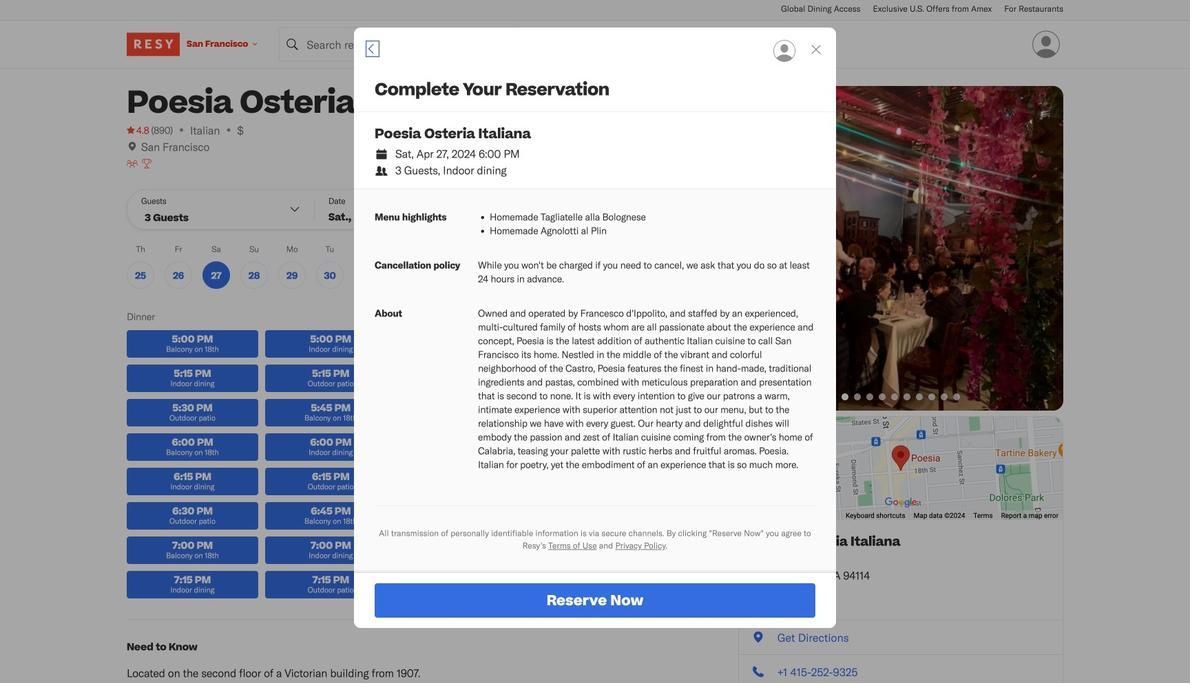 Task type: locate. For each thing, give the bounding box(es) containing it.
890 reviews element
[[151, 123, 173, 137]]

book with resy element
[[354, 28, 836, 629]]



Task type: vqa. For each thing, say whether or not it's contained in the screenshot.
book with resy "ELEMENT"
yes



Task type: describe. For each thing, give the bounding box(es) containing it.
4.8 out of 5 stars image
[[127, 123, 149, 137]]



